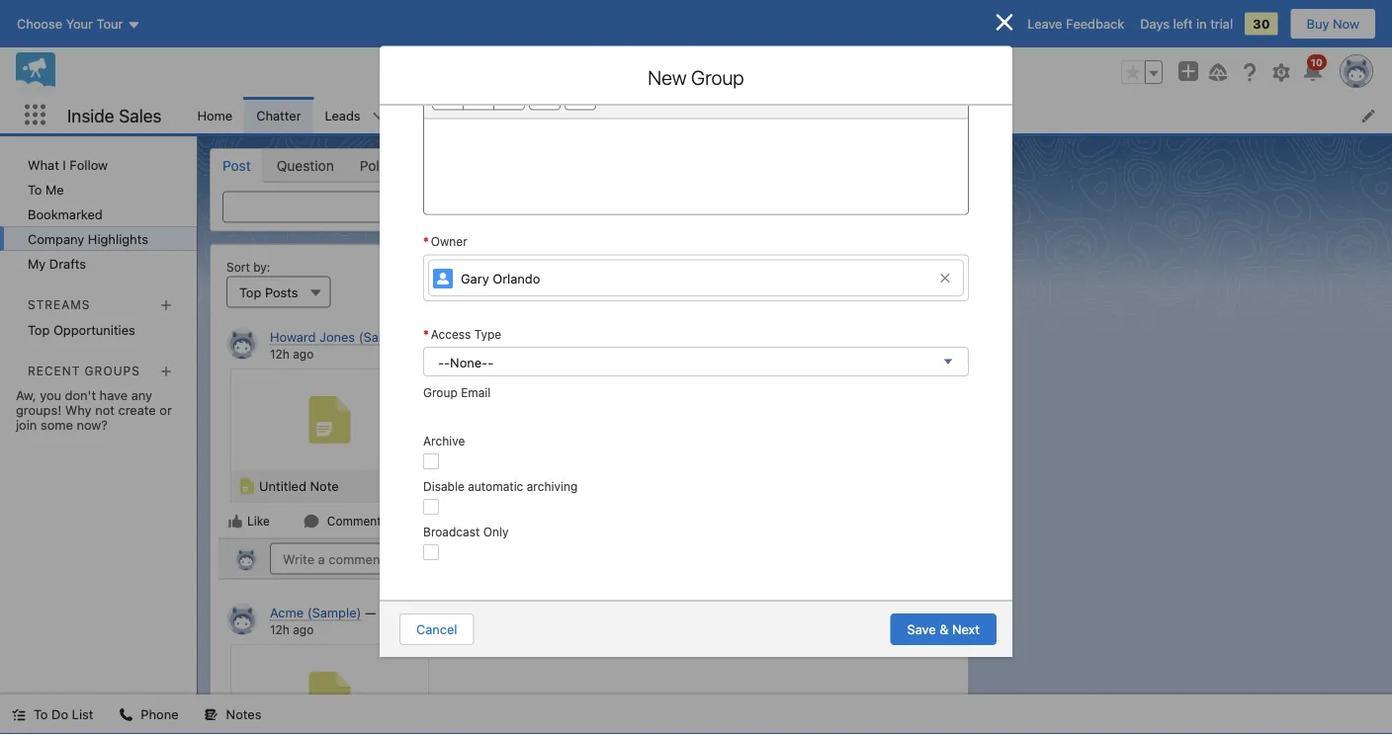 Task type: describe. For each thing, give the bounding box(es) containing it.
next
[[952, 622, 980, 637]]

comment button
[[302, 513, 382, 531]]

what i follow link
[[0, 152, 197, 177]]

list containing home
[[185, 97, 1392, 134]]

campaigns link
[[607, 97, 698, 134]]

list
[[72, 708, 93, 722]]

note
[[310, 479, 339, 494]]

group email
[[423, 386, 491, 399]]

created
[[463, 606, 508, 621]]

acme (sample) link
[[270, 606, 361, 622]]

0 vertical spatial gary
[[461, 271, 489, 286]]

leave feedback link
[[1028, 16, 1125, 31]]

* for access type
[[423, 327, 429, 341]]

inverse image
[[993, 10, 1017, 34]]

recent groups
[[28, 364, 140, 378]]

question link
[[264, 149, 347, 181]]

recently
[[745, 108, 797, 123]]

buy now button
[[1290, 8, 1377, 40]]

sort
[[226, 261, 250, 274]]

sales
[[119, 105, 162, 126]]

none-
[[450, 355, 488, 370]]

(sample) inside acme (sample) — gary orlando created this note. 12h ago
[[307, 606, 361, 621]]

join
[[16, 418, 37, 432]]

automatic
[[468, 480, 523, 493]]

owner
[[431, 235, 468, 248]]

access type
[[431, 327, 502, 341]]

what i follow to me bookmarked company highlights my drafts
[[28, 157, 148, 271]]

gary orlando image for howard
[[226, 328, 258, 359]]

you
[[40, 388, 61, 403]]

gary orlando
[[461, 271, 540, 286]]

text default image for the notes button
[[204, 709, 218, 722]]

recent
[[28, 364, 80, 378]]

text default image inside list item
[[934, 109, 948, 123]]

why
[[65, 403, 92, 418]]

access
[[431, 327, 471, 341]]

top opportunities link
[[0, 318, 197, 342]]

2 - from the left
[[444, 355, 450, 370]]

acme
[[270, 606, 304, 621]]

|
[[848, 108, 853, 123]]

accounts
[[514, 108, 570, 123]]

gary orlando, 12h ago element containing howard jones (sample)
[[219, 320, 960, 538]]

days left in trial
[[1141, 16, 1233, 31]]

1 - from the left
[[438, 355, 444, 370]]

notes button
[[192, 695, 273, 735]]

12h ago link for howard
[[270, 347, 314, 361]]

gary orlando image for acme
[[226, 604, 258, 635]]

acme (sample) — gary orlando created this note. 12h ago
[[270, 606, 568, 637]]

now?
[[77, 418, 108, 432]]

save & next button
[[891, 614, 997, 646]]

1 vertical spatial group
[[423, 386, 458, 399]]

align text element
[[432, 78, 525, 110]]

untitled note
[[259, 479, 339, 494]]

left
[[1173, 16, 1193, 31]]

* for owner
[[423, 235, 429, 248]]

cancel
[[416, 622, 458, 637]]

to inside button
[[34, 708, 48, 722]]

12h inside acme (sample) — gary orlando created this note. 12h ago
[[270, 623, 290, 637]]

list item containing *
[[724, 97, 957, 134]]

1 vertical spatial groups
[[85, 364, 140, 378]]

— inside acme (sample) — gary orlando created this note. 12h ago
[[365, 606, 376, 621]]

not
[[95, 403, 115, 418]]

text default image inside the comment button
[[303, 514, 319, 530]]

inside
[[67, 105, 114, 126]]

top opportunities
[[28, 322, 135, 337]]

Compose text text field
[[424, 119, 968, 214]]

opportunities
[[53, 322, 135, 337]]

text default image for like button at the bottom left of page
[[227, 514, 243, 530]]

ago inside acme (sample) — gary orlando created this note. 12h ago
[[293, 623, 314, 637]]

phone button
[[107, 695, 190, 735]]

--none-- button
[[423, 347, 969, 377]]

share button
[[888, 191, 956, 223]]

highlights
[[88, 231, 148, 246]]

1 horizontal spatial groups
[[856, 108, 900, 123]]

streams
[[28, 298, 90, 312]]

to do list
[[34, 708, 93, 722]]

now
[[1333, 16, 1360, 31]]

gary orlando link for orlando
[[431, 330, 511, 346]]

why not create or join some now?
[[16, 403, 172, 432]]

12h ago link for acme
[[270, 623, 314, 637]]

some
[[41, 418, 73, 432]]

type
[[474, 327, 502, 341]]

accounts link
[[502, 97, 581, 134]]

* recently viewed | groups
[[735, 108, 900, 123]]

to inside what i follow to me bookmarked company highlights my drafts
[[28, 182, 42, 197]]

recent groups link
[[28, 364, 140, 378]]

days
[[1141, 16, 1170, 31]]

in
[[1197, 16, 1207, 31]]

home link
[[185, 97, 244, 134]]

Write a comment... text field
[[270, 543, 944, 575]]

inside sales
[[67, 105, 162, 126]]

* inside list
[[735, 108, 741, 123]]

gary inside acme (sample) — gary orlando created this note. 12h ago
[[380, 606, 408, 621]]

share for share
[[905, 200, 940, 215]]

my drafts link
[[0, 251, 197, 276]]



Task type: vqa. For each thing, say whether or not it's contained in the screenshot.
'stream'
no



Task type: locate. For each thing, give the bounding box(es) containing it.
text default image left the "like"
[[227, 514, 243, 530]]

to left "me"
[[28, 182, 42, 197]]

- left none-
[[438, 355, 444, 370]]

Disable automatic archiving checkbox
[[423, 499, 439, 515]]

comment
[[327, 515, 381, 529]]

gary orlando link for created
[[380, 606, 459, 622]]

0 vertical spatial *
[[735, 108, 741, 123]]

1 ago from the top
[[293, 347, 314, 361]]

1 vertical spatial orlando
[[463, 330, 511, 345]]

archiving
[[527, 480, 578, 493]]

0 horizontal spatial groups
[[85, 364, 140, 378]]

gary up --none--
[[431, 330, 459, 345]]

top
[[28, 322, 50, 337]]

share for share an update...
[[497, 200, 531, 215]]

text default image for phone button in the bottom of the page
[[119, 709, 133, 722]]

12h ago link down howard
[[270, 347, 314, 361]]

company highlights link
[[0, 226, 197, 251]]

have
[[100, 388, 128, 403]]

don't
[[65, 388, 96, 403]]

group
[[1122, 60, 1163, 84]]

post
[[223, 157, 251, 174]]

to me link
[[0, 177, 197, 202]]

0 vertical spatial ago
[[293, 347, 314, 361]]

—
[[416, 330, 428, 345], [365, 606, 376, 621]]

toolbar
[[424, 23, 968, 119]]

12h ago link down acme
[[270, 623, 314, 637]]

--none--
[[438, 355, 494, 370]]

groups up have
[[85, 364, 140, 378]]

gary
[[461, 271, 489, 286], [431, 330, 459, 345], [380, 606, 408, 621]]

text default image down untitled note
[[303, 514, 319, 530]]

— inside howard jones (sample) — gary orlando 12h ago
[[416, 330, 428, 345]]

2 gary orlando image from the top
[[226, 604, 258, 635]]

archive
[[423, 434, 465, 448]]

30
[[1253, 16, 1270, 31]]

poll link
[[347, 149, 396, 181]]

1 vertical spatial gary orlando image
[[226, 604, 258, 635]]

0 vertical spatial gary orlando link
[[428, 259, 964, 297]]

cancel button
[[400, 614, 474, 646]]

0 vertical spatial text default image
[[934, 109, 948, 123]]

gary orlando image
[[234, 547, 258, 571]]

1 vertical spatial 12h
[[270, 623, 290, 637]]

gary inside howard jones (sample) — gary orlando 12h ago
[[431, 330, 459, 345]]

orlando up none-
[[463, 330, 511, 345]]

aw, you don't have any groups!
[[16, 388, 152, 418]]

create
[[118, 403, 156, 418]]

disable automatic archiving
[[423, 480, 578, 493]]

leave feedback
[[1028, 16, 1125, 31]]

chatter
[[256, 108, 301, 123]]

email
[[461, 386, 491, 399]]

0 vertical spatial (sample)
[[359, 330, 413, 345]]

text default image inside to do list button
[[12, 709, 26, 722]]

text default image left phone
[[119, 709, 133, 722]]

accounts list item
[[502, 97, 607, 134]]

* left owner
[[423, 235, 429, 248]]

1 horizontal spatial share
[[905, 200, 940, 215]]

gary right acme (sample) link
[[380, 606, 408, 621]]

only
[[483, 525, 509, 539]]

campaigns
[[619, 108, 686, 123]]

1 gary orlando image from the top
[[226, 328, 258, 359]]

by:
[[253, 261, 270, 274]]

gary orlando link up none-
[[431, 330, 511, 346]]

i
[[63, 157, 66, 172]]

broadcast
[[423, 525, 480, 539]]

bookmarked
[[28, 207, 103, 222]]

2 share from the left
[[905, 200, 940, 215]]

1 horizontal spatial group
[[691, 66, 744, 89]]

1 horizontal spatial gary
[[431, 330, 459, 345]]

orlando inside howard jones (sample) — gary orlando 12h ago
[[463, 330, 511, 345]]

0 vertical spatial groups
[[856, 108, 900, 123]]

Archive checkbox
[[423, 454, 439, 470]]

0 horizontal spatial text default image
[[12, 709, 26, 722]]

ago down acme (sample) link
[[293, 623, 314, 637]]

group left email
[[423, 386, 458, 399]]

1 share from the left
[[497, 200, 531, 215]]

new group
[[648, 66, 744, 89]]

0 vertical spatial orlando
[[493, 271, 540, 286]]

ago inside howard jones (sample) — gary orlando 12h ago
[[293, 347, 314, 361]]

1 vertical spatial text default image
[[12, 709, 26, 722]]

gary orlando link up 'cancel'
[[380, 606, 459, 622]]

ago down howard
[[293, 347, 314, 361]]

0 vertical spatial to
[[28, 182, 42, 197]]

streams link
[[28, 298, 90, 312]]

1 12h from the top
[[270, 347, 290, 361]]

leads link
[[313, 97, 372, 134]]

1 vertical spatial *
[[423, 235, 429, 248]]

to left do in the left of the page
[[34, 708, 48, 722]]

0 horizontal spatial share
[[497, 200, 531, 215]]

3 - from the left
[[488, 355, 494, 370]]

12h down acme
[[270, 623, 290, 637]]

new
[[648, 66, 687, 89]]

2 12h from the top
[[270, 623, 290, 637]]

orlando
[[493, 271, 540, 286], [463, 330, 511, 345], [411, 606, 459, 621]]

contacts
[[410, 108, 464, 123]]

list item
[[724, 97, 957, 134]]

1 vertical spatial (sample)
[[307, 606, 361, 621]]

1 horizontal spatial —
[[416, 330, 428, 345]]

to
[[28, 182, 42, 197], [34, 708, 48, 722]]

text default image
[[227, 514, 243, 530], [303, 514, 319, 530], [119, 709, 133, 722], [204, 709, 218, 722]]

chatter link
[[244, 97, 313, 134]]

0 horizontal spatial group
[[423, 386, 458, 399]]

share inside button
[[497, 200, 531, 215]]

broadcast only
[[423, 525, 509, 539]]

0 vertical spatial 12h ago link
[[270, 347, 314, 361]]

update...
[[553, 200, 606, 215]]

an
[[535, 200, 549, 215]]

*
[[735, 108, 741, 123], [423, 235, 429, 248], [423, 327, 429, 341]]

1 vertical spatial gary orlando, 12h ago element
[[219, 596, 960, 735]]

(sample) right jones
[[359, 330, 413, 345]]

1 vertical spatial 12h ago link
[[270, 623, 314, 637]]

0 vertical spatial gary orlando image
[[226, 328, 258, 359]]

buy
[[1307, 16, 1330, 31]]

gary orlando, 12h ago element
[[219, 320, 960, 538], [219, 596, 960, 735]]

text default image inside like button
[[227, 514, 243, 530]]

gary orlando link up --none-- popup button
[[428, 259, 964, 297]]

gary orlando image
[[226, 328, 258, 359], [226, 604, 258, 635]]

leads list item
[[313, 97, 398, 134]]

1 gary orlando, 12h ago element from the top
[[219, 320, 960, 538]]

12h inside howard jones (sample) — gary orlando 12h ago
[[270, 347, 290, 361]]

1 vertical spatial ago
[[293, 623, 314, 637]]

like
[[247, 515, 270, 529]]

aw,
[[16, 388, 36, 403]]

&
[[940, 622, 949, 637]]

groups right |
[[856, 108, 900, 123]]

0 vertical spatial group
[[691, 66, 744, 89]]

notes
[[226, 708, 262, 722]]

share inside button
[[905, 200, 940, 215]]

feedback
[[1066, 16, 1125, 31]]

Search this feed... search field
[[616, 276, 913, 308]]

0 vertical spatial gary orlando, 12h ago element
[[219, 320, 960, 538]]

howard
[[270, 330, 316, 345]]

groups
[[856, 108, 900, 123], [85, 364, 140, 378]]

my
[[28, 256, 46, 271]]

0 horizontal spatial gary
[[380, 606, 408, 621]]

text default image left notes
[[204, 709, 218, 722]]

like button
[[226, 513, 271, 531]]

text default image inside the notes button
[[204, 709, 218, 722]]

orlando up type at top
[[493, 271, 540, 286]]

2 gary orlando, 12h ago element from the top
[[219, 596, 960, 735]]

1 vertical spatial to
[[34, 708, 48, 722]]

(sample) right acme
[[307, 606, 361, 621]]

1 horizontal spatial text default image
[[934, 109, 948, 123]]

contacts list item
[[398, 97, 502, 134]]

2 vertical spatial gary orlando link
[[380, 606, 459, 622]]

phone
[[141, 708, 179, 722]]

campaigns list item
[[607, 97, 724, 134]]

1 vertical spatial gary
[[431, 330, 459, 345]]

— right acme (sample) link
[[365, 606, 376, 621]]

-
[[438, 355, 444, 370], [444, 355, 450, 370], [488, 355, 494, 370]]

ago
[[293, 347, 314, 361], [293, 623, 314, 637]]

me
[[46, 182, 64, 197]]

gary orlando image left acme
[[226, 604, 258, 635]]

— left access
[[416, 330, 428, 345]]

follow
[[70, 157, 108, 172]]

text default image left do in the left of the page
[[12, 709, 26, 722]]

2 12h ago link from the top
[[270, 623, 314, 637]]

Broadcast Only checkbox
[[423, 545, 439, 561]]

2 vertical spatial *
[[423, 327, 429, 341]]

text default image inside phone button
[[119, 709, 133, 722]]

1 12h ago link from the top
[[270, 347, 314, 361]]

share an update... button
[[223, 191, 880, 223]]

list
[[185, 97, 1392, 134]]

this
[[512, 606, 534, 621]]

text default image right |
[[934, 109, 948, 123]]

2 ago from the top
[[293, 623, 314, 637]]

orlando up 'cancel'
[[411, 606, 459, 621]]

bookmarked link
[[0, 202, 197, 226]]

any
[[131, 388, 152, 403]]

jones
[[319, 330, 355, 345]]

1 vertical spatial —
[[365, 606, 376, 621]]

gary orlando, 12h ago element containing acme (sample)
[[219, 596, 960, 735]]

(sample) inside howard jones (sample) — gary orlando 12h ago
[[359, 330, 413, 345]]

gary down owner
[[461, 271, 489, 286]]

disable
[[423, 480, 465, 493]]

question
[[277, 157, 334, 174]]

group right new
[[691, 66, 744, 89]]

1 vertical spatial gary orlando link
[[431, 330, 511, 346]]

0 horizontal spatial —
[[365, 606, 376, 621]]

tab list containing post
[[210, 148, 969, 182]]

0 vertical spatial —
[[416, 330, 428, 345]]

tab list
[[210, 148, 969, 182]]

home
[[197, 108, 233, 123]]

text default image
[[934, 109, 948, 123], [12, 709, 26, 722]]

- down access
[[444, 355, 450, 370]]

buy now
[[1307, 16, 1360, 31]]

save
[[907, 622, 936, 637]]

* left recently
[[735, 108, 741, 123]]

howard jones (sample) link
[[270, 330, 413, 346]]

- down type at top
[[488, 355, 494, 370]]

drafts
[[49, 256, 86, 271]]

howard jones (sample) — gary orlando 12h ago
[[270, 330, 511, 361]]

sort by:
[[226, 261, 270, 274]]

0 vertical spatial 12h
[[270, 347, 290, 361]]

trial
[[1211, 16, 1233, 31]]

share an update...
[[497, 200, 606, 215]]

* left access
[[423, 327, 429, 341]]

2 horizontal spatial gary
[[461, 271, 489, 286]]

12h down howard
[[270, 347, 290, 361]]

orlando inside acme (sample) — gary orlando created this note. 12h ago
[[411, 606, 459, 621]]

2 vertical spatial gary
[[380, 606, 408, 621]]

contacts link
[[398, 97, 476, 134]]

gary orlando image left howard
[[226, 328, 258, 359]]

2 vertical spatial orlando
[[411, 606, 459, 621]]



